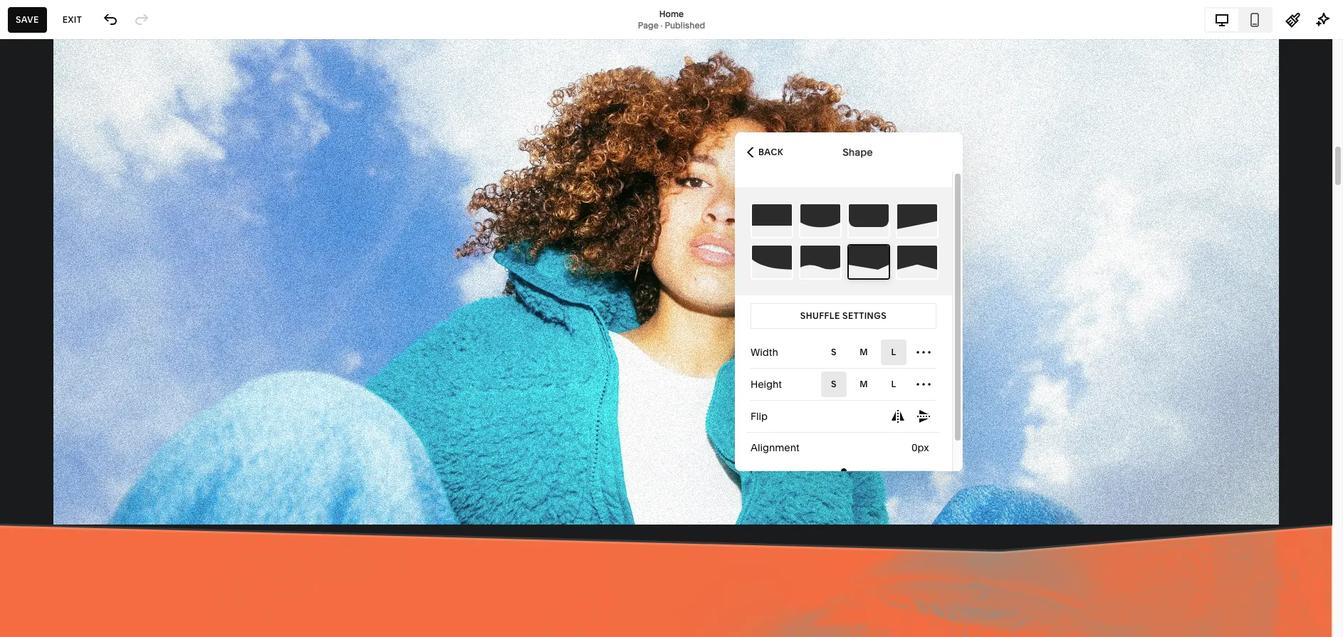 Task type: describe. For each thing, give the bounding box(es) containing it.
selling
[[24, 114, 60, 128]]

shape
[[843, 146, 873, 159]]

soft corners shape image
[[849, 204, 889, 237]]

settings link
[[24, 516, 158, 533]]

selling link
[[24, 113, 158, 130]]

width
[[751, 346, 778, 359]]

slanted shape image
[[898, 204, 937, 237]]

pointed shape image
[[898, 246, 937, 279]]

jagged shape image
[[849, 246, 889, 279]]

0 horizontal spatial settings
[[24, 517, 68, 531]]

analytics link
[[24, 190, 158, 207]]

l for width
[[891, 347, 897, 358]]

option group for height
[[821, 372, 937, 397]]

james.peterson1902@gmail.com
[[57, 600, 188, 611]]

back button
[[743, 136, 788, 168]]

save button
[[8, 7, 47, 32]]

Alignment text field
[[912, 440, 932, 456]]

marketing
[[24, 140, 79, 154]]

website link
[[24, 88, 158, 105]]

contacts link
[[24, 165, 158, 182]]

shuffle settings
[[801, 311, 887, 321]]

scalloped shape image
[[752, 246, 792, 279]]

m for height
[[860, 379, 868, 390]]

exit
[[62, 14, 82, 25]]

l for height
[[891, 379, 897, 390]]

wavy shape image
[[801, 246, 841, 279]]

back
[[759, 146, 784, 157]]



Task type: vqa. For each thing, say whether or not it's contained in the screenshot.
Element Spacing on the bottom
no



Task type: locate. For each thing, give the bounding box(es) containing it.
1 vertical spatial option group
[[821, 372, 937, 397]]

2 l from the top
[[891, 379, 897, 390]]

s for width
[[831, 347, 837, 358]]

option group
[[821, 340, 937, 365], [821, 372, 937, 397]]

shuffle
[[801, 311, 840, 321]]

home page · published
[[638, 8, 705, 30]]

no shape image
[[752, 204, 792, 237]]

m for width
[[860, 347, 868, 358]]

1 l from the top
[[891, 347, 897, 358]]

s down shuffle settings button
[[831, 347, 837, 358]]

s right height
[[831, 379, 837, 390]]

0 vertical spatial s
[[831, 347, 837, 358]]

contacts
[[24, 165, 73, 180]]

settings inside button
[[843, 311, 887, 321]]

2 option group from the top
[[821, 372, 937, 397]]

1 vertical spatial settings
[[24, 517, 68, 531]]

scheduling link
[[24, 216, 158, 233]]

marketing link
[[24, 139, 158, 156]]

shuffle settings button
[[751, 303, 937, 329]]

1 s from the top
[[831, 347, 837, 358]]

2 s from the top
[[831, 379, 837, 390]]

website
[[24, 88, 68, 103]]

settings right shuffle
[[843, 311, 887, 321]]

scheduling
[[24, 217, 85, 231]]

published
[[665, 20, 705, 30]]

s for height
[[831, 379, 837, 390]]

save
[[16, 14, 39, 25]]

1 m from the top
[[860, 347, 868, 358]]

1 vertical spatial s
[[831, 379, 837, 390]]

analytics
[[24, 191, 74, 205]]

alignment
[[751, 442, 800, 454]]

flip
[[751, 410, 768, 423]]

asset library
[[24, 491, 95, 505]]

2 m from the top
[[860, 379, 868, 390]]

height
[[751, 378, 782, 391]]

s
[[831, 347, 837, 358], [831, 379, 837, 390]]

m
[[860, 347, 868, 358], [860, 379, 868, 390]]

1 horizontal spatial settings
[[843, 311, 887, 321]]

exit button
[[55, 7, 90, 32]]

settings
[[843, 311, 887, 321], [24, 517, 68, 531]]

0 vertical spatial m
[[860, 347, 868, 358]]

0 vertical spatial l
[[891, 347, 897, 358]]

home
[[659, 8, 684, 19]]

library
[[57, 491, 95, 505]]

Alignment range field
[[751, 456, 937, 487]]

asset
[[24, 491, 54, 505]]

rounded shape image
[[801, 204, 841, 237]]

0 vertical spatial settings
[[843, 311, 887, 321]]

group
[[878, 396, 945, 437]]

tab list
[[1206, 8, 1272, 31]]

1 vertical spatial l
[[891, 379, 897, 390]]

1 vertical spatial m
[[860, 379, 868, 390]]

1 option group from the top
[[821, 340, 937, 365]]

option group for width
[[821, 340, 937, 365]]

settings down the asset
[[24, 517, 68, 531]]

0 vertical spatial option group
[[821, 340, 937, 365]]

l
[[891, 347, 897, 358], [891, 379, 897, 390]]

asset library link
[[24, 490, 158, 508]]

page
[[638, 20, 659, 30]]

·
[[661, 20, 663, 30]]



